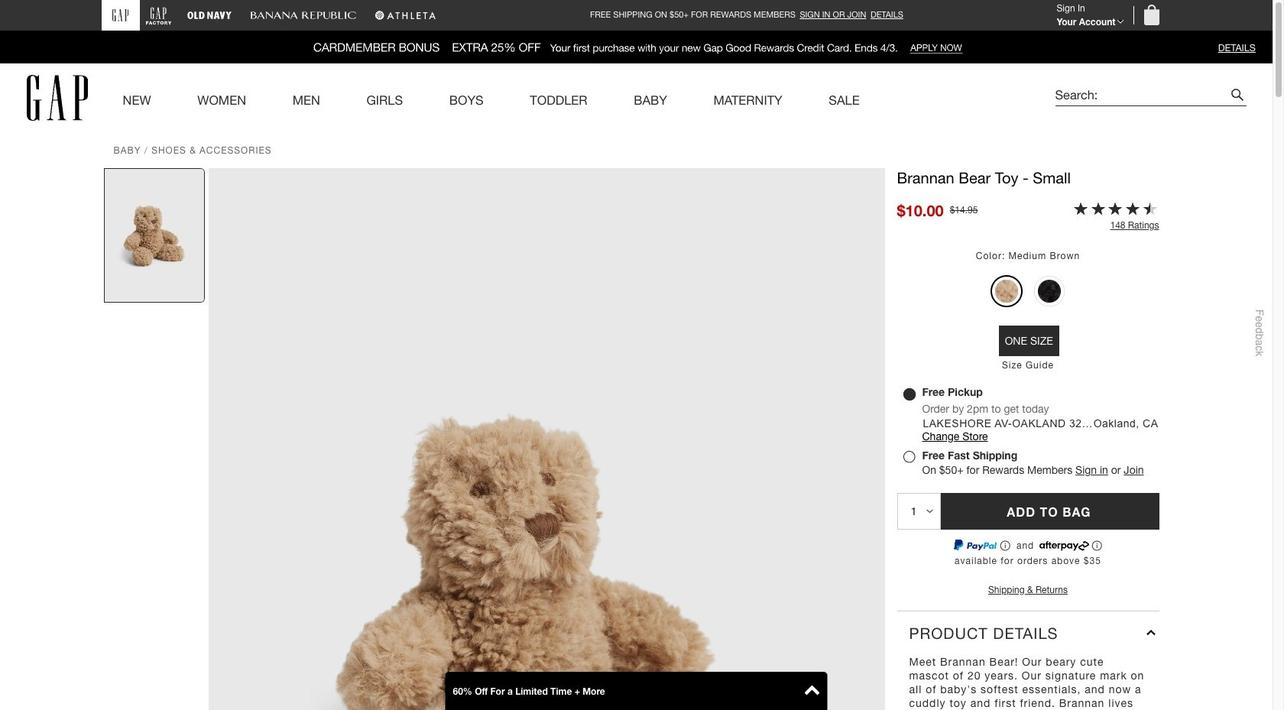 Task type: vqa. For each thing, say whether or not it's contained in the screenshot.
fourth option from the bottom of the page
no



Task type: locate. For each thing, give the bounding box(es) containing it.
select a fulfillment method. option group
[[897, 385, 1159, 478]]

cardmemeber bonus extra 25% off your first purchase with your new gap good rewards credit card. ends 4/3. apply now image
[[0, 31, 1273, 64]]

gap image
[[112, 9, 128, 21]]

option group
[[897, 248, 1159, 321]]

open my account menu image
[[1116, 19, 1124, 24]]

group
[[991, 274, 1065, 308]]

view large product image 1 of 1. brannan bear toy - small image
[[208, 168, 885, 710], [104, 169, 204, 302]]

None search field
[[1040, 76, 1246, 120]]

athleta image
[[374, 6, 436, 24]]

paypal learn more image
[[999, 541, 1012, 551]]

afterpay learn more image
[[1091, 541, 1103, 551]]

old navy image
[[187, 6, 231, 24]]



Task type: describe. For each thing, give the bounding box(es) containing it.
current selected color is medium brown element
[[976, 251, 1009, 261]]

1 horizontal spatial view large product image 1 of 1. brannan bear toy - small image
[[208, 168, 885, 710]]

was $14.95 element
[[950, 205, 978, 216]]

gap logo image
[[26, 75, 88, 121]]

search search field
[[1055, 84, 1226, 106]]

gap factory image
[[146, 6, 172, 25]]

0 horizontal spatial view large product image 1 of 1. brannan bear toy - small image
[[104, 169, 204, 302]]

banana republic image
[[250, 6, 356, 24]]



